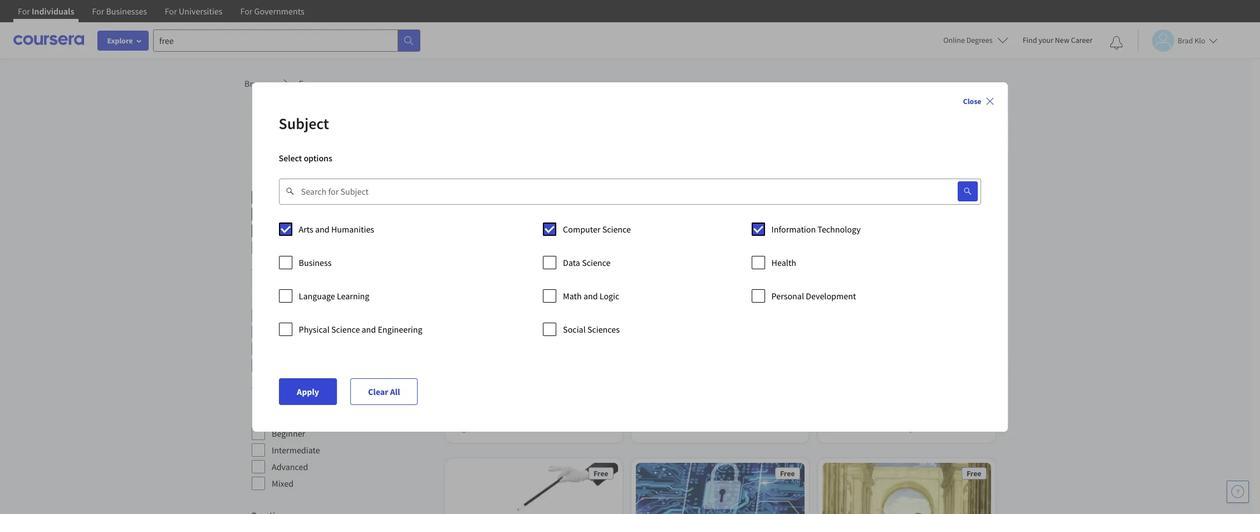 Task type: describe. For each thing, give the bounding box(es) containing it.
technology inside select subject options element
[[818, 224, 861, 235]]

intermediate for intermediate
[[272, 445, 320, 456]]

show for skills
[[252, 379, 272, 390]]

select options
[[279, 153, 332, 164]]

filter
[[252, 140, 277, 154]]

new
[[1055, 35, 1070, 45]]

humanities inside select subject options element
[[331, 224, 374, 235]]

select subject options element
[[279, 218, 981, 352]]

close
[[963, 96, 981, 106]]

governments
[[254, 6, 304, 17]]

project
[[899, 424, 922, 434]]

arts inside select subject options element
[[299, 224, 313, 235]]

for individuals
[[18, 6, 74, 17]]

science for data
[[582, 257, 611, 268]]

find your new career link
[[1017, 33, 1098, 47]]

engineering
[[378, 324, 422, 335]]

and inside subject group
[[288, 192, 302, 203]]

for for universities
[[165, 6, 177, 17]]

personal
[[772, 291, 804, 302]]

intermediate · guided project · less than 2 hours
[[827, 424, 986, 434]]

humanities inside subject group
[[304, 192, 347, 203]]

weeks
[[531, 424, 552, 434]]

and right math
[[584, 291, 598, 302]]

and left "engineering"
[[362, 324, 376, 335]]

learning
[[337, 291, 369, 302]]

hours
[[967, 424, 986, 434]]

development
[[806, 291, 856, 302]]

data science
[[563, 257, 611, 268]]

intermediate for intermediate · guided project · less than 2 hours
[[827, 424, 869, 434]]

businesses
[[106, 6, 147, 17]]

for for businesses
[[92, 6, 104, 17]]

2 · from the left
[[512, 424, 514, 434]]

individuals
[[32, 6, 74, 17]]

health
[[772, 257, 796, 268]]

for governments
[[240, 6, 304, 17]]

show more button for subject
[[252, 259, 294, 273]]

less
[[927, 424, 942, 434]]

subject group
[[252, 173, 434, 255]]

all
[[390, 386, 400, 398]]

language
[[299, 291, 335, 302]]

months
[[707, 424, 731, 434]]

clear all
[[368, 386, 400, 398]]

arts and humanities inside select subject options element
[[299, 224, 374, 235]]

business
[[299, 257, 332, 268]]

coursera image
[[13, 31, 84, 49]]

arts and humanities inside subject group
[[272, 192, 347, 203]]

course for mixed
[[665, 424, 687, 434]]

physical science and engineering
[[299, 324, 422, 335]]

for for governments
[[240, 6, 252, 17]]

filter by
[[252, 140, 290, 154]]

guided
[[874, 424, 898, 434]]

4
[[525, 424, 529, 434]]

browse link
[[244, 77, 272, 90]]

information inside subject group
[[272, 226, 316, 237]]

personal development
[[772, 291, 856, 302]]

search image
[[964, 187, 972, 196]]

technology inside subject group
[[318, 226, 361, 237]]

more for skills
[[274, 379, 294, 390]]

skills
[[252, 292, 272, 303]]

social sciences
[[563, 324, 620, 335]]

career
[[1071, 35, 1093, 45]]

show notifications image
[[1110, 36, 1123, 50]]

find your new career
[[1023, 35, 1093, 45]]

and up business in the left of the page
[[315, 224, 329, 235]]



Task type: locate. For each thing, give the bounding box(es) containing it.
1 1 from the left
[[516, 424, 520, 434]]

for
[[18, 6, 30, 17], [92, 6, 104, 17], [165, 6, 177, 17], [240, 6, 252, 17]]

- left 4 in the left of the page
[[521, 424, 524, 434]]

beginner for beginner
[[272, 428, 305, 439]]

for left individuals
[[18, 6, 30, 17]]

Search by keyword search field
[[294, 178, 931, 205]]

computer
[[563, 224, 601, 235]]

science right computer
[[602, 224, 631, 235]]

for universities
[[165, 6, 222, 17]]

1 horizontal spatial information
[[772, 224, 816, 235]]

by
[[279, 140, 290, 154]]

arts down select
[[272, 192, 286, 203]]

0 vertical spatial arts and humanities
[[272, 192, 347, 203]]

show more button for skills
[[252, 378, 294, 391]]

1 horizontal spatial arts
[[299, 224, 313, 235]]

3
[[702, 424, 706, 434]]

1 left 4 in the left of the page
[[516, 424, 520, 434]]

1 · from the left
[[485, 424, 487, 434]]

- for 4
[[521, 424, 524, 434]]

1 more from the top
[[274, 261, 294, 272]]

2
[[961, 424, 965, 434]]

mixed for mixed · course · 1 - 3 months
[[640, 424, 659, 434]]

information
[[772, 224, 816, 235], [272, 226, 316, 237]]

subject up by
[[279, 114, 329, 134]]

information up business in the left of the page
[[272, 226, 316, 237]]

arts and humanities up business in the left of the page
[[299, 224, 374, 235]]

information technology
[[772, 224, 861, 235], [272, 226, 361, 237]]

show up level
[[252, 379, 272, 390]]

1 horizontal spatial mixed
[[640, 424, 659, 434]]

0 horizontal spatial arts
[[272, 192, 286, 203]]

1 vertical spatial science
[[582, 257, 611, 268]]

2 - from the left
[[698, 424, 700, 434]]

show for subject
[[252, 261, 272, 272]]

0 horizontal spatial 1
[[516, 424, 520, 434]]

1 vertical spatial show more button
[[252, 378, 294, 391]]

0 horizontal spatial beginner
[[272, 428, 305, 439]]

information technology inside select subject options element
[[772, 224, 861, 235]]

accounting
[[272, 327, 313, 338]]

0 horizontal spatial mixed
[[272, 478, 294, 489]]

level
[[252, 410, 272, 421]]

0 vertical spatial subject
[[279, 114, 329, 134]]

1 vertical spatial show
[[252, 379, 272, 390]]

2 1 from the left
[[692, 424, 696, 434]]

0 vertical spatial show more
[[252, 261, 294, 272]]

1 for from the left
[[18, 6, 30, 17]]

2 more from the top
[[274, 379, 294, 390]]

for businesses
[[92, 6, 147, 17]]

intermediate left guided
[[827, 424, 869, 434]]

show more
[[252, 261, 294, 272], [252, 379, 294, 390]]

science for computer
[[602, 224, 631, 235]]

more for subject
[[274, 261, 294, 272]]

·
[[485, 424, 487, 434], [512, 424, 514, 434], [661, 424, 663, 434], [689, 424, 691, 434], [871, 424, 873, 434], [924, 424, 926, 434]]

social
[[563, 324, 586, 335]]

0 vertical spatial arts
[[272, 192, 286, 203]]

1 vertical spatial arts and humanities
[[299, 224, 374, 235]]

humanities up business in the left of the page
[[331, 224, 374, 235]]

clear all button
[[350, 379, 418, 405]]

0 vertical spatial science
[[602, 224, 631, 235]]

find
[[1023, 35, 1037, 45]]

1 horizontal spatial beginner
[[454, 424, 483, 434]]

1 vertical spatial subject
[[252, 174, 280, 185]]

1 vertical spatial humanities
[[331, 224, 374, 235]]

sciences
[[587, 324, 620, 335]]

more
[[274, 261, 294, 272], [274, 379, 294, 390]]

for for individuals
[[18, 6, 30, 17]]

humanities down options
[[304, 192, 347, 203]]

math and logic
[[563, 291, 619, 302]]

0 vertical spatial more
[[274, 261, 294, 272]]

3 for from the left
[[165, 6, 177, 17]]

for left businesses
[[92, 6, 104, 17]]

arts
[[272, 192, 286, 203], [299, 224, 313, 235]]

free
[[299, 78, 315, 89], [594, 222, 609, 232], [594, 469, 609, 479], [780, 469, 795, 479], [967, 469, 982, 479]]

for left governments
[[240, 6, 252, 17]]

1 course from the left
[[488, 424, 511, 434]]

course left 4 in the left of the page
[[488, 424, 511, 434]]

show up skills
[[252, 261, 272, 272]]

1 horizontal spatial course
[[665, 424, 687, 434]]

1 vertical spatial more
[[274, 379, 294, 390]]

math
[[563, 291, 582, 302]]

4 for from the left
[[240, 6, 252, 17]]

5 · from the left
[[871, 424, 873, 434]]

data
[[563, 257, 580, 268]]

0 horizontal spatial technology
[[318, 226, 361, 237]]

None search field
[[153, 29, 420, 52]]

beginner inside level group
[[272, 428, 305, 439]]

6 · from the left
[[924, 424, 926, 434]]

information inside select subject options element
[[772, 224, 816, 235]]

arts and humanities
[[272, 192, 347, 203], [299, 224, 374, 235]]

- left 3
[[698, 424, 700, 434]]

subject inside group
[[252, 174, 280, 185]]

1 horizontal spatial -
[[698, 424, 700, 434]]

select
[[279, 153, 302, 164]]

course
[[488, 424, 511, 434], [665, 424, 687, 434]]

mixed left 3
[[640, 424, 659, 434]]

humanities
[[304, 192, 347, 203], [331, 224, 374, 235]]

0 vertical spatial humanities
[[304, 192, 347, 203]]

language learning
[[299, 291, 369, 302]]

0 vertical spatial show
[[252, 261, 272, 272]]

subject inside dialog
[[279, 114, 329, 134]]

1 show more from the top
[[252, 261, 294, 272]]

mixed inside level group
[[272, 478, 294, 489]]

1 - from the left
[[521, 424, 524, 434]]

beginner for beginner · course · 1 - 4 weeks
[[454, 424, 483, 434]]

science right 'data'
[[582, 257, 611, 268]]

1 vertical spatial mixed
[[272, 478, 294, 489]]

0 horizontal spatial -
[[521, 424, 524, 434]]

subject
[[279, 114, 329, 134], [252, 174, 280, 185]]

physical
[[299, 324, 330, 335]]

banner navigation
[[9, 0, 313, 31]]

mixed for mixed
[[272, 478, 294, 489]]

than
[[943, 424, 960, 434]]

0 vertical spatial intermediate
[[827, 424, 869, 434]]

and down select
[[288, 192, 302, 203]]

2 show more from the top
[[252, 379, 294, 390]]

help center image
[[1231, 486, 1245, 499]]

science for physical
[[331, 324, 360, 335]]

2 course from the left
[[665, 424, 687, 434]]

1 horizontal spatial 1
[[692, 424, 696, 434]]

information technology up health
[[772, 224, 861, 235]]

1 vertical spatial intermediate
[[272, 445, 320, 456]]

universities
[[179, 6, 222, 17]]

clear
[[368, 386, 388, 398]]

intermediate
[[827, 424, 869, 434], [272, 445, 320, 456]]

beginner
[[454, 424, 483, 434], [272, 428, 305, 439]]

show more button up skills
[[252, 259, 294, 273]]

1
[[516, 424, 520, 434], [692, 424, 696, 434]]

science right physical
[[331, 324, 360, 335]]

show more for subject
[[252, 261, 294, 272]]

1 for 4
[[516, 424, 520, 434]]

show more up skills
[[252, 261, 294, 272]]

0 horizontal spatial intermediate
[[272, 445, 320, 456]]

show more up level
[[252, 379, 294, 390]]

mixed · course · 1 - 3 months
[[640, 424, 731, 434]]

1 show more button from the top
[[252, 259, 294, 273]]

show more button
[[252, 259, 294, 273], [252, 378, 294, 391]]

course left 3
[[665, 424, 687, 434]]

logic
[[600, 291, 619, 302]]

for left universities
[[165, 6, 177, 17]]

2 show from the top
[[252, 379, 272, 390]]

browse
[[244, 78, 272, 89]]

- for 3
[[698, 424, 700, 434]]

information up health
[[772, 224, 816, 235]]

0 vertical spatial mixed
[[640, 424, 659, 434]]

intermediate up advanced
[[272, 445, 320, 456]]

information technology up business in the left of the page
[[272, 226, 361, 237]]

1 vertical spatial show more
[[252, 379, 294, 390]]

subject dialog
[[252, 82, 1008, 432]]

options
[[304, 153, 332, 164]]

arts and humanities down the select options
[[272, 192, 347, 203]]

0 horizontal spatial information
[[272, 226, 316, 237]]

apply button
[[279, 379, 337, 405]]

science
[[602, 224, 631, 235], [582, 257, 611, 268], [331, 324, 360, 335]]

2 for from the left
[[92, 6, 104, 17]]

1 horizontal spatial technology
[[818, 224, 861, 235]]

advanced
[[272, 462, 308, 473]]

0 horizontal spatial course
[[488, 424, 511, 434]]

subject down select
[[252, 174, 280, 185]]

1 left 3
[[692, 424, 696, 434]]

-
[[521, 424, 524, 434], [698, 424, 700, 434]]

apply
[[297, 386, 319, 398]]

0 horizontal spatial information technology
[[272, 226, 361, 237]]

1 for 3
[[692, 424, 696, 434]]

arts inside subject group
[[272, 192, 286, 203]]

beginner · course · 1 - 4 weeks
[[454, 424, 552, 434]]

mixed down advanced
[[272, 478, 294, 489]]

and
[[288, 192, 302, 203], [315, 224, 329, 235], [584, 291, 598, 302], [362, 324, 376, 335]]

0 vertical spatial show more button
[[252, 259, 294, 273]]

3 · from the left
[[661, 424, 663, 434]]

arts up business in the left of the page
[[299, 224, 313, 235]]

show more button up level
[[252, 378, 294, 391]]

more left business in the left of the page
[[274, 261, 294, 272]]

course for beginner
[[488, 424, 511, 434]]

intermediate inside level group
[[272, 445, 320, 456]]

2 show more button from the top
[[252, 378, 294, 391]]

1 horizontal spatial intermediate
[[827, 424, 869, 434]]

2 vertical spatial science
[[331, 324, 360, 335]]

1 vertical spatial arts
[[299, 224, 313, 235]]

more left apply
[[274, 379, 294, 390]]

skills group
[[252, 291, 434, 373]]

4 · from the left
[[689, 424, 691, 434]]

show
[[252, 261, 272, 272], [252, 379, 272, 390]]

close button
[[959, 91, 999, 111]]

level group
[[252, 409, 434, 491]]

your
[[1039, 35, 1053, 45]]

computer science
[[563, 224, 631, 235]]

1 show from the top
[[252, 261, 272, 272]]

technology
[[818, 224, 861, 235], [318, 226, 361, 237]]

1 horizontal spatial information technology
[[772, 224, 861, 235]]

information technology inside subject group
[[272, 226, 361, 237]]

mixed
[[640, 424, 659, 434], [272, 478, 294, 489]]

show more for skills
[[252, 379, 294, 390]]



Task type: vqa. For each thing, say whether or not it's contained in the screenshot.
5705
no



